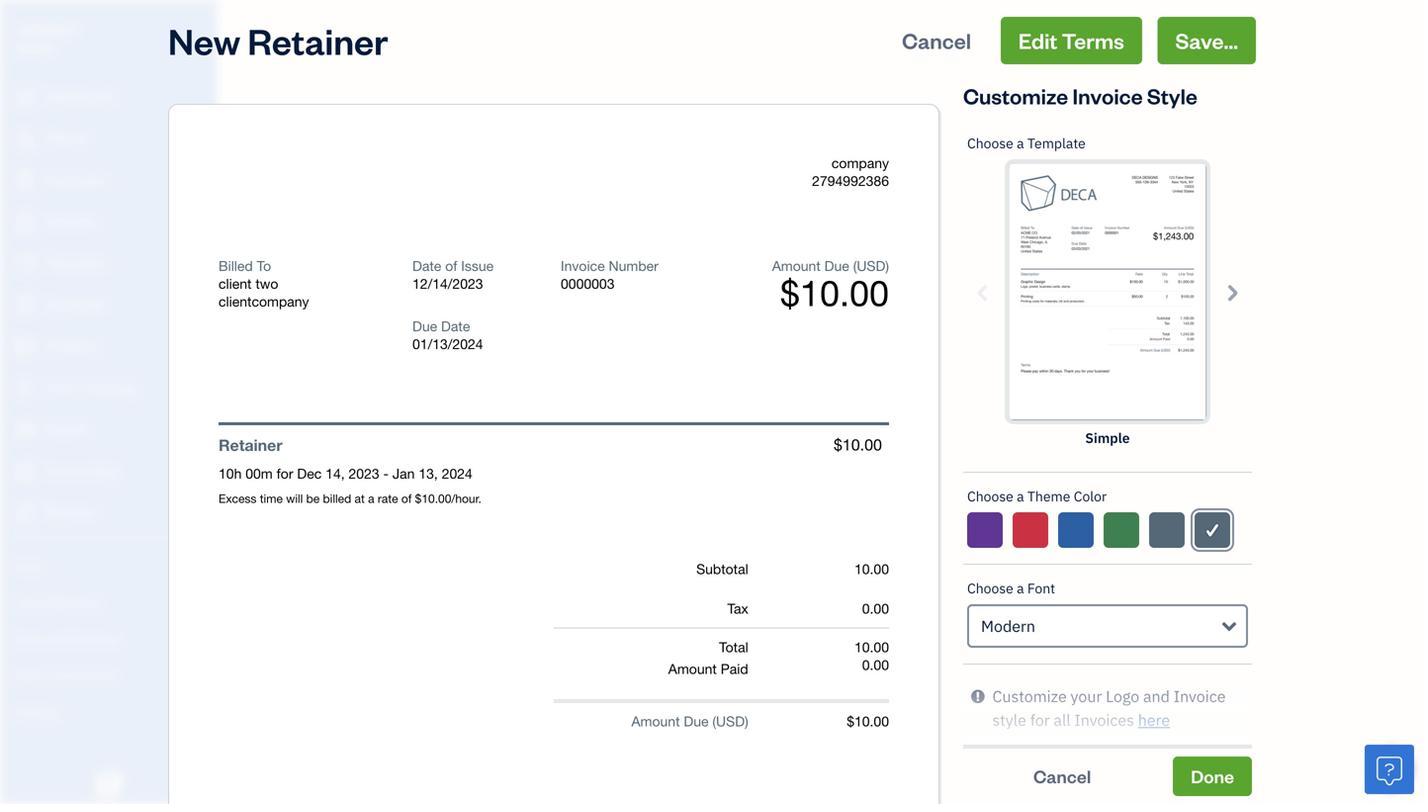 Task type: describe. For each thing, give the bounding box(es) containing it.
report image
[[13, 503, 37, 523]]

due date 01/13/2024
[[412, 318, 483, 352]]

2794992386
[[812, 173, 889, 189]]

next image
[[1220, 281, 1243, 304]]

a for font
[[1017, 579, 1024, 597]]

resource center badge image
[[1365, 745, 1414, 794]]

choose for choose a font
[[967, 579, 1014, 597]]

customize for customize invoice style
[[963, 82, 1068, 110]]

services
[[71, 630, 119, 647]]

0 vertical spatial cancel button
[[884, 17, 989, 64]]

bank
[[15, 667, 43, 683]]

font
[[1027, 579, 1055, 597]]

main element
[[0, 0, 267, 804]]

customize invoice style
[[963, 82, 1198, 110]]

edit terms button
[[1001, 17, 1142, 64]]

done button
[[1173, 757, 1252, 796]]

members
[[49, 594, 101, 610]]

0 horizontal spatial cancel
[[902, 26, 971, 54]]

payment image
[[13, 254, 37, 274]]

2024
[[442, 465, 473, 482]]

save…
[[1175, 26, 1238, 54]]

here link
[[1138, 710, 1170, 730]]

) for amount due ( usd ) $10.00
[[886, 258, 889, 274]]

choose a template
[[967, 134, 1086, 152]]

amount due ( usd ) $10.00
[[772, 258, 889, 314]]

dec
[[297, 465, 322, 482]]

$10.00 inside amount due ( usd ) $10.00
[[780, 272, 889, 314]]

all
[[1054, 710, 1071, 730]]

Add a description (optional). text field
[[219, 491, 688, 506]]

team
[[15, 594, 46, 610]]

usd for amount due ( usd ) $10.00
[[857, 258, 886, 274]]

number
[[609, 258, 658, 274]]

customize for customize your logo and invoice style for all invoices
[[992, 686, 1067, 707]]

10.00 0.00
[[854, 639, 889, 673]]

customize your logo and invoice style for all invoices
[[992, 686, 1226, 730]]

amount due ( usd )
[[631, 713, 748, 729]]

12/14/2023 button
[[412, 275, 531, 293]]

) for amount due ( usd )
[[745, 713, 748, 729]]

invoices
[[1074, 710, 1134, 730]]

team members link
[[5, 585, 212, 620]]

terms
[[1062, 26, 1124, 54]]

client
[[219, 275, 252, 292]]

subtotal
[[696, 561, 748, 577]]

total amount paid
[[668, 639, 748, 677]]

date inside due date 01/13/2024
[[441, 318, 470, 334]]

previous image
[[972, 281, 995, 304]]

issue
[[461, 258, 494, 274]]

10h
[[219, 465, 242, 482]]

amount inside total amount paid
[[668, 661, 717, 677]]

00m
[[246, 465, 273, 482]]

modern
[[981, 616, 1035, 636]]

2023
[[349, 465, 379, 482]]

due for amount due ( usd ) $10.00
[[824, 258, 849, 274]]

owner
[[16, 39, 55, 55]]

here
[[1138, 710, 1170, 730]]

exclamationcircle image
[[971, 684, 985, 709]]

choose for choose a template
[[967, 134, 1014, 152]]

chart image
[[13, 462, 37, 482]]

1 vertical spatial cancel button
[[963, 757, 1161, 796]]

choose a font element
[[963, 565, 1252, 665]]

style
[[992, 710, 1027, 730]]

12/14/2023
[[412, 275, 483, 292]]

0.00 inside the 10.00 0.00
[[862, 657, 889, 673]]

01/13/2024 button
[[412, 335, 531, 353]]

amount for amount due ( usd ) $10.00
[[772, 258, 821, 274]]

( for amount due ( usd ) $10.00
[[853, 258, 857, 274]]

amount for amount due ( usd )
[[631, 713, 680, 729]]

client two clientcompany
[[219, 275, 309, 310]]

settings
[[15, 704, 60, 720]]

Font field
[[967, 604, 1248, 648]]

1 vertical spatial cancel
[[1033, 765, 1091, 788]]

a for template
[[1017, 134, 1024, 152]]

settings link
[[5, 695, 212, 730]]

0 vertical spatial retainer
[[248, 17, 388, 64]]

tax
[[727, 600, 748, 617]]

1 0.00 from the top
[[862, 600, 889, 617]]

logo
[[1106, 686, 1140, 707]]

01/13/2024
[[412, 336, 483, 352]]

bank connections
[[15, 667, 116, 683]]

20
[[1362, 744, 1381, 765]]

billed to
[[219, 258, 271, 274]]

10.00 for 10.00 0.00
[[854, 639, 889, 655]]



Task type: locate. For each thing, give the bounding box(es) containing it.
your
[[1071, 686, 1102, 707]]

invoice up 0000003 on the left of the page
[[561, 258, 605, 274]]

timer image
[[13, 379, 37, 399]]

1 horizontal spatial for
[[1030, 710, 1050, 730]]

customize up choose a template
[[963, 82, 1068, 110]]

cancel button
[[884, 17, 989, 64], [963, 757, 1161, 796]]

1 vertical spatial and
[[1143, 686, 1170, 707]]

-
[[383, 465, 389, 482]]

company for customize invoice style
[[16, 18, 77, 37]]

date
[[412, 258, 441, 274], [441, 318, 470, 334]]

1 choose from the top
[[967, 134, 1014, 152]]

1 horizontal spatial (
[[853, 258, 857, 274]]

0 vertical spatial $10.00
[[780, 272, 889, 314]]

a inside choose a template element
[[1017, 134, 1024, 152]]

invoice inside invoice number 0000003
[[561, 258, 605, 274]]

choose a font
[[967, 579, 1055, 597]]

clientcompany
[[219, 293, 309, 310]]

0 vertical spatial 0.00
[[862, 600, 889, 617]]

new retainer
[[168, 17, 388, 64]]

company 2794992386
[[812, 155, 889, 189]]

0000003 button
[[561, 275, 715, 293]]

connections
[[46, 667, 116, 683]]

team members
[[15, 594, 101, 610]]

1 vertical spatial 0.00
[[862, 657, 889, 673]]

billed
[[219, 258, 253, 274]]

) down paid
[[745, 713, 748, 729]]

) inside amount due ( usd ) $10.00
[[886, 258, 889, 274]]

1 horizontal spatial cancel
[[1033, 765, 1091, 788]]

0 vertical spatial cancel
[[902, 26, 971, 54]]

due down total amount paid
[[684, 713, 709, 729]]

company up 2794992386 on the top right of page
[[832, 155, 889, 171]]

2 a from the top
[[1017, 487, 1024, 505]]

a left theme
[[1017, 487, 1024, 505]]

1 horizontal spatial usd
[[857, 258, 886, 274]]

simple
[[1085, 429, 1130, 447]]

due inside amount due ( usd ) $10.00
[[824, 258, 849, 274]]

(
[[853, 258, 857, 274], [713, 713, 716, 729]]

1 vertical spatial a
[[1017, 487, 1024, 505]]

0 horizontal spatial usd
[[716, 713, 745, 729]]

edit
[[1019, 26, 1058, 54]]

0 horizontal spatial due
[[412, 318, 437, 334]]

10.00 for 10.00
[[854, 561, 889, 577]]

and inside the customize your logo and invoice style for all invoices
[[1143, 686, 1170, 707]]

2 horizontal spatial invoice
[[1174, 686, 1226, 707]]

3 a from the top
[[1017, 579, 1024, 597]]

invoice
[[1073, 82, 1143, 110], [561, 258, 605, 274], [1174, 686, 1226, 707]]

10h 00m for dec 14, 2023 - jan 13, 2024
[[219, 465, 473, 482]]

1 vertical spatial usd
[[716, 713, 745, 729]]

14,
[[326, 465, 345, 482]]

0 vertical spatial customize
[[963, 82, 1068, 110]]

company up owner
[[16, 18, 77, 37]]

money image
[[13, 420, 37, 440]]

bank connections link
[[5, 659, 212, 693]]

0 horizontal spatial )
[[745, 713, 748, 729]]

( down total amount paid
[[713, 713, 716, 729]]

and
[[48, 630, 69, 647], [1143, 686, 1170, 707]]

1 vertical spatial (
[[713, 713, 716, 729]]

for left the all
[[1030, 710, 1050, 730]]

2 vertical spatial a
[[1017, 579, 1024, 597]]

2 vertical spatial $10.00
[[847, 713, 889, 729]]

cancel
[[902, 26, 971, 54], [1033, 765, 1091, 788]]

company inside main element
[[16, 18, 77, 37]]

0 vertical spatial 10.00
[[854, 561, 889, 577]]

due down 2794992386 on the top right of page
[[824, 258, 849, 274]]

1 vertical spatial 10.00
[[854, 639, 889, 655]]

items and services
[[15, 630, 119, 647]]

company inside company 2794992386
[[832, 155, 889, 171]]

( down 2794992386 on the top right of page
[[853, 258, 857, 274]]

a left font
[[1017, 579, 1024, 597]]

due up 01/13/2024
[[412, 318, 437, 334]]

amount inside amount due ( usd ) $10.00
[[772, 258, 821, 274]]

0 horizontal spatial and
[[48, 630, 69, 647]]

expense image
[[13, 296, 37, 315]]

0 vertical spatial a
[[1017, 134, 1024, 152]]

color
[[1074, 487, 1107, 505]]

0.00
[[862, 600, 889, 617], [862, 657, 889, 673]]

1 vertical spatial due
[[412, 318, 437, 334]]

two
[[255, 275, 278, 292]]

save… button
[[1158, 17, 1256, 64]]

0000003
[[561, 275, 615, 292]]

0 vertical spatial invoice
[[1073, 82, 1143, 110]]

choose up modern
[[967, 579, 1014, 597]]

date inside date of issue 12/14/2023
[[412, 258, 441, 274]]

20 button
[[1352, 742, 1414, 794]]

usd inside amount due ( usd ) $10.00
[[857, 258, 886, 274]]

2 vertical spatial choose
[[967, 579, 1014, 597]]

new
[[168, 17, 240, 64]]

2 vertical spatial amount
[[631, 713, 680, 729]]

company
[[16, 18, 77, 37], [832, 155, 889, 171]]

due
[[824, 258, 849, 274], [412, 318, 437, 334], [684, 713, 709, 729]]

edit terms
[[1019, 26, 1124, 54]]

choose for choose a theme color
[[967, 487, 1014, 505]]

total
[[719, 639, 748, 655]]

customize inside the customize your logo and invoice style for all invoices
[[992, 686, 1067, 707]]

0 horizontal spatial company
[[16, 18, 77, 37]]

0 vertical spatial usd
[[857, 258, 886, 274]]

due for amount due ( usd )
[[684, 713, 709, 729]]

1 horizontal spatial company
[[832, 155, 889, 171]]

0 horizontal spatial invoice
[[561, 258, 605, 274]]

0 vertical spatial due
[[824, 258, 849, 274]]

0 vertical spatial amount
[[772, 258, 821, 274]]

items and services link
[[5, 622, 212, 657]]

1 vertical spatial $10.00
[[834, 436, 882, 454]]

usd down paid
[[716, 713, 745, 729]]

estimate image
[[13, 171, 37, 191]]

for
[[277, 465, 293, 482], [1030, 710, 1050, 730]]

invoice inside the customize your logo and invoice style for all invoices
[[1174, 686, 1226, 707]]

and inside items and services link
[[48, 630, 69, 647]]

10.00
[[854, 561, 889, 577], [854, 639, 889, 655]]

date left the of
[[412, 258, 441, 274]]

1 vertical spatial date
[[441, 318, 470, 334]]

choose a theme color
[[967, 487, 1107, 505]]

1 vertical spatial )
[[745, 713, 748, 729]]

2 0.00 from the top
[[862, 657, 889, 673]]

and right items
[[48, 630, 69, 647]]

of
[[445, 258, 457, 274]]

1 10.00 from the top
[[854, 561, 889, 577]]

invoice image
[[13, 213, 37, 232]]

date up 01/13/2024
[[441, 318, 470, 334]]

0 horizontal spatial for
[[277, 465, 293, 482]]

0 vertical spatial for
[[277, 465, 293, 482]]

0 vertical spatial and
[[48, 630, 69, 647]]

usd down 2794992386 on the top right of page
[[857, 258, 886, 274]]

invoice number 0000003
[[561, 258, 658, 292]]

done
[[1191, 765, 1234, 788]]

company for choose a theme color
[[832, 155, 889, 171]]

( for amount due ( usd )
[[713, 713, 716, 729]]

1 horizontal spatial )
[[886, 258, 889, 274]]

a left template
[[1017, 134, 1024, 152]]

0 vertical spatial )
[[886, 258, 889, 274]]

$10.00
[[780, 272, 889, 314], [834, 436, 882, 454], [847, 713, 889, 729]]

2 10.00 from the top
[[854, 639, 889, 655]]

paid
[[721, 661, 748, 677]]

1 vertical spatial company
[[832, 155, 889, 171]]

1 vertical spatial retainer
[[219, 436, 282, 454]]

0 vertical spatial company
[[16, 18, 77, 37]]

choose left theme
[[967, 487, 1014, 505]]

3 choose from the top
[[967, 579, 1014, 597]]

2 vertical spatial due
[[684, 713, 709, 729]]

to
[[257, 258, 271, 274]]

custom image
[[1203, 518, 1222, 542]]

for left dec at the left of the page
[[277, 465, 293, 482]]

2 choose from the top
[[967, 487, 1014, 505]]

1 vertical spatial choose
[[967, 487, 1014, 505]]

0 vertical spatial date
[[412, 258, 441, 274]]

) down 2794992386 on the top right of page
[[886, 258, 889, 274]]

choose left template
[[967, 134, 1014, 152]]

( inside amount due ( usd ) $10.00
[[853, 258, 857, 274]]

2 vertical spatial invoice
[[1174, 686, 1226, 707]]

a for theme
[[1017, 487, 1024, 505]]

items
[[15, 630, 45, 647]]

2 horizontal spatial due
[[824, 258, 849, 274]]

13,
[[419, 465, 438, 482]]

for inside the customize your logo and invoice style for all invoices
[[1030, 710, 1050, 730]]

retainer
[[248, 17, 388, 64], [219, 436, 282, 454]]

1 vertical spatial invoice
[[561, 258, 605, 274]]

)
[[886, 258, 889, 274], [745, 713, 748, 729]]

invoice down terms
[[1073, 82, 1143, 110]]

a inside choose a font element
[[1017, 579, 1024, 597]]

1 vertical spatial for
[[1030, 710, 1050, 730]]

jan
[[393, 465, 415, 482]]

freshbooks image
[[93, 772, 125, 796]]

dashboard image
[[13, 88, 37, 108]]

1 horizontal spatial invoice
[[1073, 82, 1143, 110]]

template
[[1027, 134, 1086, 152]]

choose
[[967, 134, 1014, 152], [967, 487, 1014, 505], [967, 579, 1014, 597]]

1 vertical spatial amount
[[668, 661, 717, 677]]

0 horizontal spatial (
[[713, 713, 716, 729]]

client image
[[13, 130, 37, 149]]

style
[[1147, 82, 1198, 110]]

company owner
[[16, 18, 77, 55]]

usd for amount due ( usd )
[[716, 713, 745, 729]]

project image
[[13, 337, 37, 357]]

1 vertical spatial customize
[[992, 686, 1067, 707]]

a inside choose a theme color element
[[1017, 487, 1024, 505]]

and up the here link
[[1143, 686, 1170, 707]]

choose a template element
[[963, 120, 1252, 473]]

1 horizontal spatial due
[[684, 713, 709, 729]]

invoice right the logo
[[1174, 686, 1226, 707]]

choose a theme color element
[[962, 473, 1253, 565]]

theme
[[1027, 487, 1071, 505]]

1 horizontal spatial and
[[1143, 686, 1170, 707]]

1 a from the top
[[1017, 134, 1024, 152]]

0 vertical spatial (
[[853, 258, 857, 274]]

customize up style
[[992, 686, 1067, 707]]

apps
[[15, 557, 44, 574]]

amount
[[772, 258, 821, 274], [668, 661, 717, 677], [631, 713, 680, 729]]

due inside due date 01/13/2024
[[412, 318, 437, 334]]

apps link
[[5, 549, 212, 584]]

0 vertical spatial choose
[[967, 134, 1014, 152]]

date of issue 12/14/2023
[[412, 258, 494, 292]]

customize
[[963, 82, 1068, 110], [992, 686, 1067, 707]]



Task type: vqa. For each thing, say whether or not it's contained in the screenshot.
"SEE"
no



